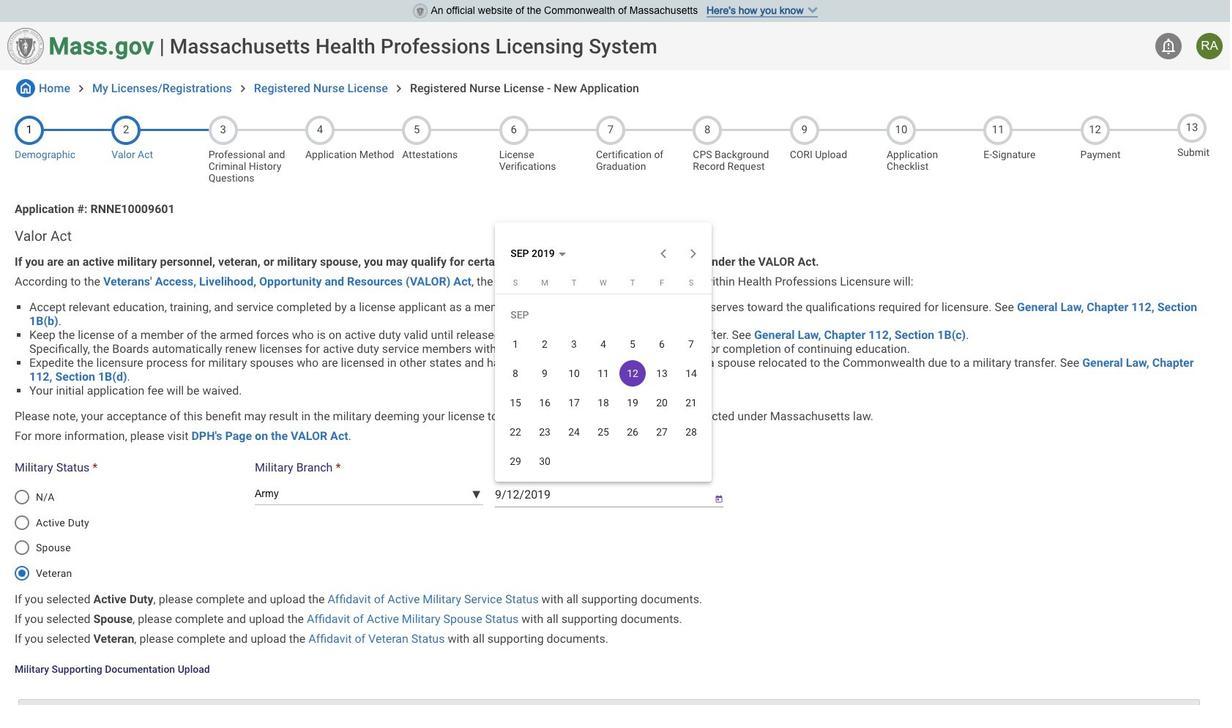 Task type: vqa. For each thing, say whether or not it's contained in the screenshot.
fifth row from the bottom
yes



Task type: locate. For each thing, give the bounding box(es) containing it.
option group
[[15, 482, 250, 581]]

grid
[[501, 278, 706, 476]]

row
[[501, 330, 706, 359], [501, 359, 706, 388], [501, 388, 706, 417], [501, 417, 706, 447], [501, 447, 706, 476]]

no color image
[[392, 81, 406, 96]]

no color image
[[1160, 37, 1178, 55], [16, 79, 35, 97], [74, 81, 89, 96], [236, 81, 250, 96]]

heading
[[170, 34, 658, 58], [15, 228, 1216, 245]]

0 vertical spatial heading
[[170, 34, 658, 58]]

1 vertical spatial heading
[[15, 228, 1216, 245]]

None field
[[495, 482, 703, 507]]

4 row from the top
[[501, 417, 706, 447]]



Task type: describe. For each thing, give the bounding box(es) containing it.
5 row from the top
[[501, 447, 706, 476]]

massachusetts state seal image
[[7, 28, 44, 64]]

2 row from the top
[[501, 359, 706, 388]]

1 row from the top
[[501, 330, 706, 359]]

3 row from the top
[[501, 388, 706, 417]]



